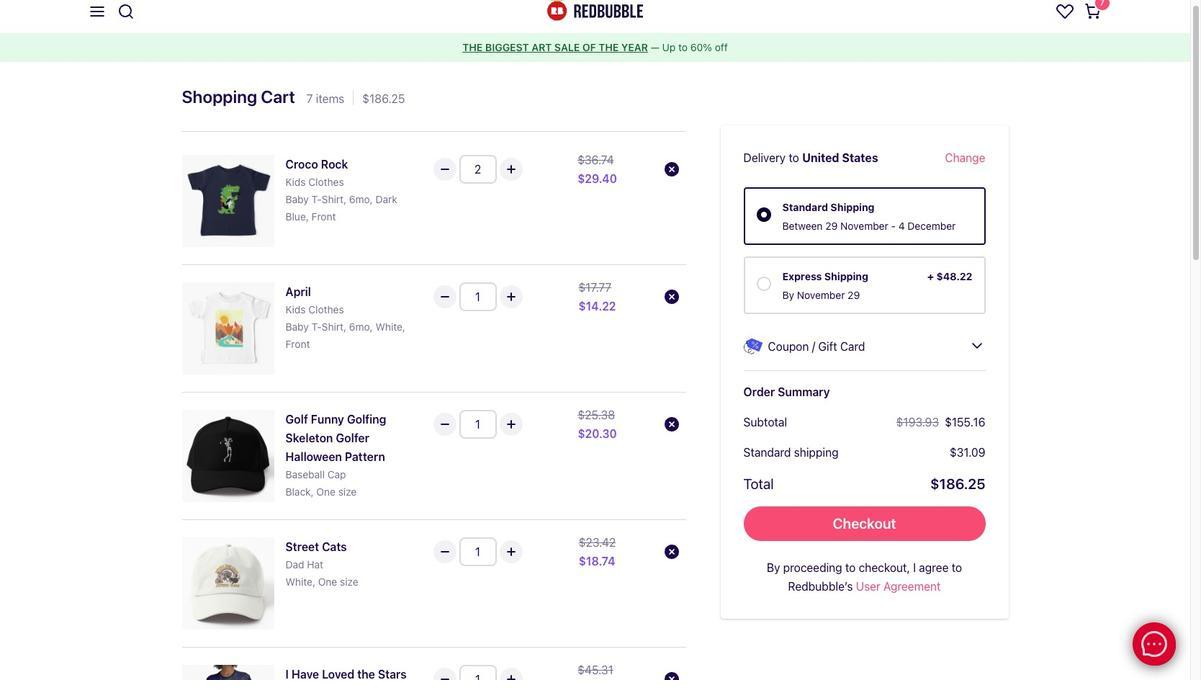 Task type: vqa. For each thing, say whether or not it's contained in the screenshot.
tenth menu item from left
no



Task type: describe. For each thing, give the bounding box(es) containing it.
$155.16
[[945, 415, 986, 428]]

$193.93 $155.16
[[897, 415, 986, 428]]

croco rock link
[[286, 155, 412, 173]]

up
[[663, 41, 676, 53]]

7
[[307, 92, 313, 105]]

$17.77 $14.22
[[579, 281, 616, 312]]

delivery
[[744, 151, 786, 164]]

shopping
[[182, 86, 257, 106]]

united
[[803, 151, 840, 164]]

baseball
[[286, 468, 325, 480]]

1 the from the left
[[463, 41, 483, 53]]

$25.38 $20.30
[[578, 408, 617, 440]]

29 inside standard shipping between 29 november - 4 december
[[826, 219, 838, 232]]

street cats dad hat white, one size
[[286, 540, 358, 588]]

december
[[908, 219, 956, 232]]

-
[[892, 219, 896, 232]]

golf funny golfing skeleton golfer halloween pattern baseball cap black, one size
[[286, 413, 387, 498]]

baby inside april kids clothes baby t-shirt, 6mo, white, front
[[286, 320, 309, 333]]

$186.25 inside cost summary "element"
[[931, 475, 986, 492]]

gift
[[819, 340, 838, 353]]

biggest
[[485, 41, 529, 53]]

blue,
[[286, 210, 309, 222]]

user agreement link
[[856, 577, 941, 595]]

front inside 'croco rock kids clothes baby t-shirt, 6mo, dark blue, front'
[[312, 210, 336, 222]]

year
[[622, 41, 648, 53]]

shipping for november
[[831, 201, 875, 213]]

60%
[[691, 41, 712, 53]]

april link
[[286, 282, 412, 301]]

april
[[286, 285, 311, 298]]

user agreement element
[[744, 558, 986, 595]]

sale
[[555, 41, 580, 53]]

white, inside april kids clothes baby t-shirt, 6mo, white, front
[[376, 320, 406, 333]]

total
[[744, 475, 774, 492]]

standard shipping between 29 november - 4 december
[[783, 201, 956, 232]]

order
[[744, 385, 775, 398]]

standard for standard shipping between 29 november - 4 december
[[783, 201, 828, 213]]

user
[[856, 580, 881, 593]]

dark
[[376, 193, 397, 205]]

7 items
[[307, 92, 345, 105]]

$23.42 $18.74
[[579, 536, 616, 567]]

golf funny golfing skeleton golfer halloween pattern link
[[286, 410, 412, 466]]

6mo, inside april kids clothes baby t-shirt, 6mo, white, front
[[349, 320, 373, 333]]

kids inside april kids clothes baby t-shirt, 6mo, white, front
[[286, 303, 306, 315]]

hat
[[307, 558, 324, 570]]

change
[[946, 151, 986, 164]]

art
[[532, 41, 552, 53]]

$20.30
[[578, 427, 617, 440]]

street
[[286, 540, 319, 553]]

croco rock image
[[182, 155, 274, 247]]

clothes inside april kids clothes baby t-shirt, 6mo, white, front
[[309, 303, 344, 315]]

$29.40
[[578, 172, 617, 185]]

proceeding
[[784, 561, 843, 574]]

size inside street cats dad hat white, one size
[[340, 575, 358, 588]]

baby inside 'croco rock kids clothes baby t-shirt, 6mo, dark blue, front'
[[286, 193, 309, 205]]

golfing
[[347, 413, 387, 425]]

2 the from the left
[[599, 41, 619, 53]]

funny
[[311, 413, 344, 425]]

shirt, inside 'croco rock kids clothes baby t-shirt, 6mo, dark blue, front'
[[322, 193, 347, 205]]

$36.74
[[578, 153, 614, 166]]

to right agree
[[952, 561, 963, 574]]

29 inside the express shipping by november 29
[[848, 289, 860, 301]]

size inside golf funny golfing skeleton golfer halloween pattern baseball cap black, one size
[[338, 485, 357, 498]]

to right up
[[679, 41, 688, 53]]

the biggest art sale of the year — up to 60% off
[[463, 41, 728, 53]]

april image
[[182, 282, 274, 374]]

golf
[[286, 413, 308, 425]]

standard for standard shipping
[[744, 446, 791, 459]]

4
[[899, 219, 905, 232]]

$36.74 $29.40
[[578, 153, 617, 185]]

—
[[651, 41, 660, 53]]

$193.93
[[897, 415, 939, 428]]

street cats image
[[182, 537, 274, 629]]

redbubble's
[[788, 580, 853, 593]]

summary
[[778, 385, 830, 398]]

$17.77
[[579, 281, 612, 294]]



Task type: locate. For each thing, give the bounding box(es) containing it.
standard up "between"
[[783, 201, 828, 213]]

cost summary element
[[744, 413, 986, 495]]

1 horizontal spatial the
[[599, 41, 619, 53]]

black,
[[286, 485, 314, 498]]

clothes down rock
[[309, 175, 344, 188]]

quantity number field for $14.22
[[459, 282, 497, 311]]

order summary element
[[721, 125, 1009, 619]]

street cats link
[[286, 537, 412, 556]]

size down the cap
[[338, 485, 357, 498]]

t- down croco
[[312, 193, 322, 205]]

0 horizontal spatial front
[[286, 338, 310, 350]]

1 vertical spatial front
[[286, 338, 310, 350]]

dad
[[286, 558, 304, 570]]

1 horizontal spatial $186.25
[[931, 475, 986, 492]]

None radio
[[757, 206, 771, 221], [757, 276, 771, 290], [757, 206, 771, 221], [757, 276, 771, 290]]

0 vertical spatial kids
[[286, 175, 306, 188]]

$25.38
[[578, 408, 615, 421]]

between
[[783, 219, 823, 232]]

0 horizontal spatial white,
[[286, 575, 316, 588]]

1 kids from the top
[[286, 175, 306, 188]]

1 vertical spatial by
[[767, 561, 781, 574]]

front right blue,
[[312, 210, 336, 222]]

the
[[463, 41, 483, 53], [599, 41, 619, 53]]

1 horizontal spatial 29
[[848, 289, 860, 301]]

0 vertical spatial one
[[317, 485, 336, 498]]

november inside the express shipping by november 29
[[797, 289, 845, 301]]

1 vertical spatial kids
[[286, 303, 306, 315]]

kids
[[286, 175, 306, 188], [286, 303, 306, 315]]

2 shirt, from the top
[[322, 320, 347, 333]]

2 t- from the top
[[312, 320, 322, 333]]

$186.25 right the 'items'
[[363, 92, 405, 105]]

1 horizontal spatial by
[[783, 289, 795, 301]]

29 up card
[[848, 289, 860, 301]]

2 quantity number field from the top
[[459, 282, 497, 311]]

shopping cart
[[182, 86, 295, 106]]

shirt, inside april kids clothes baby t-shirt, 6mo, white, front
[[322, 320, 347, 333]]

size down street cats link
[[340, 575, 358, 588]]

$45.31
[[578, 663, 614, 676]]

6mo, inside 'croco rock kids clothes baby t-shirt, 6mo, dark blue, front'
[[349, 193, 373, 205]]

november left -
[[841, 219, 889, 232]]

front down april at the top of page
[[286, 338, 310, 350]]

1 vertical spatial one
[[318, 575, 337, 588]]

kids inside 'croco rock kids clothes baby t-shirt, 6mo, dark blue, front'
[[286, 175, 306, 188]]

$18.74
[[579, 554, 616, 567]]

one down hat
[[318, 575, 337, 588]]

express
[[783, 270, 822, 282]]

0 vertical spatial front
[[312, 210, 336, 222]]

front
[[312, 210, 336, 222], [286, 338, 310, 350]]

t- down april link
[[312, 320, 322, 333]]

1 t- from the top
[[312, 193, 322, 205]]

april kids clothes baby t-shirt, 6mo, white, front
[[286, 285, 406, 350]]

states
[[842, 151, 879, 164]]

2 clothes from the top
[[309, 303, 344, 315]]

off
[[715, 41, 728, 53]]

/
[[812, 340, 816, 353]]

1 vertical spatial 6mo,
[[349, 320, 373, 333]]

2 kids from the top
[[286, 303, 306, 315]]

29
[[826, 219, 838, 232], [848, 289, 860, 301]]

kids down april at the top of page
[[286, 303, 306, 315]]

front inside april kids clothes baby t-shirt, 6mo, white, front
[[286, 338, 310, 350]]

open chat image
[[1146, 635, 1166, 656]]

delivery to united states
[[744, 151, 879, 164]]

quantity number field for $18.74
[[459, 537, 497, 566]]

shipping right the express
[[825, 270, 869, 282]]

rock
[[321, 157, 348, 170]]

quantity number field for $20.30
[[459, 410, 497, 438]]

0 vertical spatial by
[[783, 289, 795, 301]]

clothes down april link
[[309, 303, 344, 315]]

clothes inside 'croco rock kids clothes baby t-shirt, 6mo, dark blue, front'
[[309, 175, 344, 188]]

t- inside 'croco rock kids clothes baby t-shirt, 6mo, dark blue, front'
[[312, 193, 322, 205]]

white, down dad on the left bottom
[[286, 575, 316, 588]]

to
[[679, 41, 688, 53], [789, 151, 800, 164], [846, 561, 856, 574], [952, 561, 963, 574]]

0 horizontal spatial the
[[463, 41, 483, 53]]

1 vertical spatial november
[[797, 289, 845, 301]]

2 6mo, from the top
[[349, 320, 373, 333]]

halloween
[[286, 450, 342, 463]]

one inside golf funny golfing skeleton golfer halloween pattern baseball cap black, one size
[[317, 485, 336, 498]]

$23.42
[[579, 536, 616, 549]]

items
[[316, 92, 345, 105]]

line items in cart element
[[182, 137, 686, 680]]

to left united
[[789, 151, 800, 164]]

november inside standard shipping between 29 november - 4 december
[[841, 219, 889, 232]]

t-
[[312, 193, 322, 205], [312, 320, 322, 333]]

golfer
[[336, 431, 369, 444]]

standard inside cost summary "element"
[[744, 446, 791, 459]]

i
[[914, 561, 916, 574]]

quantity number field for $29.40
[[459, 155, 497, 183]]

Quantity number field
[[459, 155, 497, 183], [459, 282, 497, 311], [459, 410, 497, 438], [459, 537, 497, 566], [459, 665, 497, 680]]

i have loved the stars too fondly image
[[182, 665, 274, 680]]

$186.25 down $31.09
[[931, 475, 986, 492]]

standard
[[783, 201, 828, 213], [744, 446, 791, 459]]

one down the cap
[[317, 485, 336, 498]]

0 vertical spatial $186.25
[[363, 92, 405, 105]]

shipping inside the express shipping by november 29
[[825, 270, 869, 282]]

1 shirt, from the top
[[322, 193, 347, 205]]

by down the express
[[783, 289, 795, 301]]

1 clothes from the top
[[309, 175, 344, 188]]

1 vertical spatial shirt,
[[322, 320, 347, 333]]

$48.22
[[937, 270, 973, 282]]

pattern
[[345, 450, 385, 463]]

0 vertical spatial t-
[[312, 193, 322, 205]]

1 baby from the top
[[286, 193, 309, 205]]

baby up blue,
[[286, 193, 309, 205]]

the biggest art sale of the year link
[[463, 41, 648, 53]]

cats
[[322, 540, 347, 553]]

0 vertical spatial standard
[[783, 201, 828, 213]]

1 vertical spatial shipping
[[825, 270, 869, 282]]

29 right "between"
[[826, 219, 838, 232]]

shipping
[[831, 201, 875, 213], [825, 270, 869, 282]]

skeleton
[[286, 431, 333, 444]]

cap
[[328, 468, 346, 480]]

0 vertical spatial shirt,
[[322, 193, 347, 205]]

white, down april link
[[376, 320, 406, 333]]

november
[[841, 219, 889, 232], [797, 289, 845, 301]]

shipping down 'states'
[[831, 201, 875, 213]]

0 vertical spatial clothes
[[309, 175, 344, 188]]

shirt, down april link
[[322, 320, 347, 333]]

coupon / gift card button
[[744, 337, 986, 356]]

4 quantity number field from the top
[[459, 537, 497, 566]]

by
[[783, 289, 795, 301], [767, 561, 781, 574]]

shipping for 29
[[825, 270, 869, 282]]

2 baby from the top
[[286, 320, 309, 333]]

kids down croco
[[286, 175, 306, 188]]

+ $48.22
[[928, 270, 973, 282]]

standard down subtotal
[[744, 446, 791, 459]]

6mo, left dark
[[349, 193, 373, 205]]

baby
[[286, 193, 309, 205], [286, 320, 309, 333]]

shirt, down rock
[[322, 193, 347, 205]]

1 vertical spatial baby
[[286, 320, 309, 333]]

croco rock kids clothes baby t-shirt, 6mo, dark blue, front
[[286, 157, 397, 222]]

1 6mo, from the top
[[349, 193, 373, 205]]

to left checkout,
[[846, 561, 856, 574]]

1 vertical spatial white,
[[286, 575, 316, 588]]

1 vertical spatial $186.25
[[931, 475, 986, 492]]

coupon / gift card
[[768, 340, 866, 353]]

1 vertical spatial t-
[[312, 320, 322, 333]]

by left proceeding
[[767, 561, 781, 574]]

by inside by proceeding to checkout, i agree to redbubble's
[[767, 561, 781, 574]]

3 quantity number field from the top
[[459, 410, 497, 438]]

the left biggest
[[463, 41, 483, 53]]

0 vertical spatial baby
[[286, 193, 309, 205]]

1 vertical spatial 29
[[848, 289, 860, 301]]

white,
[[376, 320, 406, 333], [286, 575, 316, 588]]

0 vertical spatial shipping
[[831, 201, 875, 213]]

express shipping by november 29
[[783, 270, 869, 301]]

cart
[[261, 86, 295, 106]]

0 vertical spatial size
[[338, 485, 357, 498]]

of
[[583, 41, 596, 53]]

the right the of
[[599, 41, 619, 53]]

checkout,
[[859, 561, 911, 574]]

t- inside april kids clothes baby t-shirt, 6mo, white, front
[[312, 320, 322, 333]]

shipping
[[794, 446, 839, 459]]

1 vertical spatial size
[[340, 575, 358, 588]]

$31.09
[[950, 446, 986, 459]]

1 vertical spatial standard
[[744, 446, 791, 459]]

user agreement
[[856, 580, 941, 593]]

croco
[[286, 157, 318, 170]]

agreement
[[884, 580, 941, 593]]

shipping inside standard shipping between 29 november - 4 december
[[831, 201, 875, 213]]

5 quantity number field from the top
[[459, 665, 497, 680]]

golf funny golfing skeleton golfer halloween pattern image
[[182, 410, 274, 502]]

6mo, down april link
[[349, 320, 373, 333]]

agree
[[919, 561, 949, 574]]

coupon
[[768, 340, 809, 353]]

one inside street cats dad hat white, one size
[[318, 575, 337, 588]]

by proceeding to checkout, i agree to redbubble's
[[767, 561, 963, 593]]

$14.22
[[579, 299, 616, 312]]

baby down april at the top of page
[[286, 320, 309, 333]]

1 horizontal spatial front
[[312, 210, 336, 222]]

0 horizontal spatial 29
[[826, 219, 838, 232]]

november down the express
[[797, 289, 845, 301]]

1 vertical spatial clothes
[[309, 303, 344, 315]]

subtotal
[[744, 415, 788, 428]]

change button
[[946, 148, 986, 167]]

0 vertical spatial 6mo,
[[349, 193, 373, 205]]

order summary
[[744, 385, 830, 398]]

shirt,
[[322, 193, 347, 205], [322, 320, 347, 333]]

card
[[841, 340, 866, 353]]

0 vertical spatial november
[[841, 219, 889, 232]]

1 quantity number field from the top
[[459, 155, 497, 183]]

white, inside street cats dad hat white, one size
[[286, 575, 316, 588]]

by inside the express shipping by november 29
[[783, 289, 795, 301]]

0 horizontal spatial $186.25
[[363, 92, 405, 105]]

standard shipping
[[744, 446, 839, 459]]

standard inside standard shipping between 29 november - 4 december
[[783, 201, 828, 213]]

0 vertical spatial white,
[[376, 320, 406, 333]]

clothes
[[309, 175, 344, 188], [309, 303, 344, 315]]

0 horizontal spatial by
[[767, 561, 781, 574]]

0 vertical spatial 29
[[826, 219, 838, 232]]

1 horizontal spatial white,
[[376, 320, 406, 333]]

size
[[338, 485, 357, 498], [340, 575, 358, 588]]

+
[[928, 270, 934, 282]]



